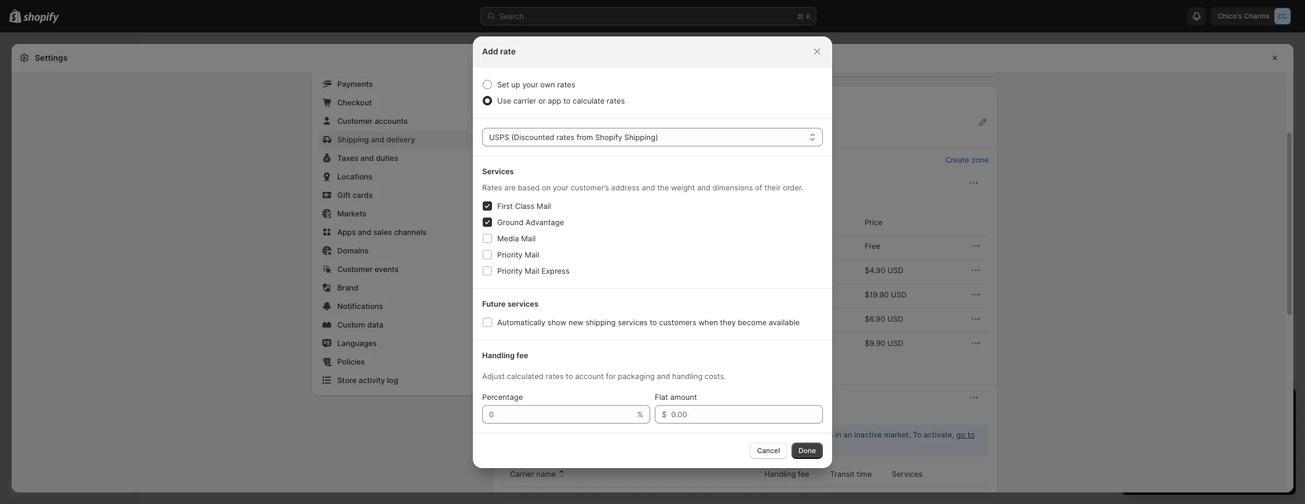 Task type: describe. For each thing, give the bounding box(es) containing it.
services inside 'add rate' dialog
[[482, 167, 514, 176]]

united for united arab emirates, austria, australia... show all
[[527, 410, 551, 419]]

4 for 1lb–5lb
[[736, 339, 741, 348]]

search
[[499, 12, 524, 21]]

market.
[[884, 431, 911, 440]]

transit time
[[830, 470, 872, 479]]

gift
[[337, 191, 351, 200]]

shopify image
[[23, 12, 59, 24]]

calculated
[[830, 494, 868, 503]]

$6.90 usd
[[865, 315, 903, 324]]

states inside shop location united states
[[544, 129, 567, 139]]

mail up advantage
[[537, 201, 551, 211]]

austria,
[[607, 410, 634, 419]]

customer events
[[337, 265, 399, 274]]

flat
[[655, 393, 668, 402]]

custom
[[337, 320, 365, 330]]

$19.90 usd
[[865, 290, 907, 300]]

account
[[575, 372, 604, 381]]

add rate inside button
[[509, 365, 537, 374]]

fee inside 'add rate' dialog
[[517, 351, 528, 360]]

usps
[[489, 132, 509, 142]]

add rate button
[[502, 362, 544, 378]]

activity
[[359, 376, 385, 385]]

rate inside dialog
[[500, 46, 516, 56]]

$9.90
[[865, 339, 885, 348]]

standard for 1lb–5lb
[[509, 339, 541, 348]]

media mail
[[497, 234, 536, 243]]

set up your own rates
[[497, 80, 575, 89]]

markets inside markets 'link'
[[337, 209, 366, 218]]

taxes and duties
[[337, 154, 398, 163]]

zone
[[971, 155, 989, 165]]

settings dialog
[[12, 0, 1293, 505]]

customer's
[[571, 183, 609, 192]]

shipping for shipping and delivery
[[337, 135, 369, 144]]

are inside settings dialog
[[822, 431, 833, 440]]

shipping
[[586, 318, 616, 327]]

3 to 4 business days for $6.90 usd
[[720, 315, 794, 324]]

1 horizontal spatial services
[[618, 318, 648, 327]]

sales
[[373, 228, 392, 237]]

go to markets
[[522, 431, 975, 451]]

packaging
[[618, 372, 655, 381]]

notifications
[[337, 302, 383, 311]]

shipping for shipping zones
[[502, 155, 534, 165]]

%
[[637, 410, 643, 419]]

Flat amount text field
[[671, 405, 823, 424]]

rate inside button
[[524, 365, 537, 374]]

rate
[[510, 218, 526, 227]]

costs.
[[705, 372, 726, 381]]

to
[[913, 431, 922, 440]]

priority for priority mail
[[497, 250, 523, 259]]

$19.90
[[865, 290, 889, 300]]

cancel
[[757, 447, 780, 455]]

business for $9.90 usd
[[743, 339, 775, 348]]

delivery
[[386, 135, 415, 144]]

customer for customer accounts
[[337, 116, 373, 126]]

activate,
[[924, 431, 954, 440]]

rates right calculate
[[607, 96, 625, 105]]

checkout
[[337, 98, 372, 107]]

2 in from the left
[[835, 431, 841, 440]]

apps
[[337, 228, 356, 237]]

shop
[[518, 118, 537, 127]]

days for $9.90 usd
[[777, 339, 794, 348]]

add inside 'add rate' dialog
[[482, 46, 498, 56]]

3 for 1lb–5lb
[[720, 339, 725, 348]]

create zone button
[[938, 152, 996, 168]]

customer events link
[[319, 261, 472, 278]]

1 vertical spatial all
[[748, 431, 755, 440]]

customer for customer events
[[337, 265, 373, 274]]

rates are based on your customer's address and the weight and dimensions of their order.
[[482, 183, 803, 192]]

customers
[[522, 431, 560, 440]]

united for united states
[[527, 195, 551, 204]]

1lb–5lb
[[615, 339, 640, 348]]

dimensions
[[713, 183, 753, 192]]

your trial just started element
[[1122, 419, 1296, 495]]

countries/regions
[[758, 431, 820, 440]]

shipping and delivery
[[337, 135, 415, 144]]

gift cards link
[[319, 187, 472, 203]]

(discounted
[[511, 132, 554, 142]]

status inside settings dialog
[[502, 425, 989, 457]]

for
[[606, 372, 616, 381]]

out
[[702, 431, 713, 440]]

rates right "calculated"
[[546, 372, 564, 381]]

$4.90
[[865, 266, 885, 275]]

mail for priority mail express
[[525, 266, 539, 276]]

up
[[511, 80, 520, 89]]

shipping zones
[[502, 155, 558, 165]]

policies link
[[319, 354, 472, 370]]

international
[[571, 431, 617, 440]]

shipping for shipping origins
[[502, 97, 534, 106]]

available
[[769, 318, 800, 327]]

services inside settings dialog
[[892, 470, 923, 479]]

to down they at the bottom right of the page
[[727, 339, 734, 348]]

cards
[[353, 191, 373, 200]]

usd for $6.90 usd
[[887, 315, 903, 324]]

future services
[[482, 299, 538, 309]]

log
[[387, 376, 398, 385]]

are inside 'add rate' dialog
[[504, 183, 516, 192]]

—
[[764, 494, 772, 503]]

taxes
[[337, 154, 358, 163]]

express
[[541, 266, 569, 276]]

won't
[[619, 431, 638, 440]]

automatically show new shipping services to customers when they become available
[[497, 318, 800, 327]]

because
[[715, 431, 745, 440]]

handling inside settings dialog
[[764, 470, 796, 479]]

show
[[548, 318, 566, 327]]

priority mail
[[497, 250, 539, 259]]

rates down location
[[556, 132, 575, 142]]

ground
[[497, 218, 523, 227]]

show all button
[[669, 406, 712, 422]]

accounts
[[375, 116, 408, 126]]

go to markets link
[[522, 431, 975, 451]]

app
[[548, 96, 561, 105]]

0 horizontal spatial all
[[698, 410, 705, 419]]

$9.90 usd
[[865, 339, 903, 348]]

zones
[[536, 155, 558, 165]]

handling inside 'add rate' dialog
[[482, 351, 515, 360]]

united inside shop location united states
[[518, 129, 542, 139]]

adjust
[[482, 372, 505, 381]]

location
[[539, 118, 568, 127]]

their
[[764, 183, 781, 192]]

custom data
[[337, 320, 383, 330]]

arab
[[553, 410, 570, 419]]

Percentage text field
[[482, 405, 635, 424]]

events
[[375, 265, 399, 274]]



Task type: locate. For each thing, give the bounding box(es) containing it.
payments link
[[319, 76, 472, 92]]

0 horizontal spatial fee
[[517, 351, 528, 360]]

rate
[[500, 46, 516, 56], [524, 365, 537, 374]]

1 vertical spatial days
[[777, 339, 794, 348]]

cancel button
[[750, 443, 787, 459]]

2 priority from the top
[[497, 266, 523, 276]]

1 4 from the top
[[736, 315, 741, 324]]

0 vertical spatial rate
[[500, 46, 516, 56]]

days down available
[[777, 339, 794, 348]]

policies
[[337, 358, 365, 367]]

shopify
[[595, 132, 622, 142]]

0 horizontal spatial your
[[522, 80, 538, 89]]

first class mail
[[497, 201, 551, 211]]

shipping up taxes
[[337, 135, 369, 144]]

usd right $9.90
[[887, 339, 903, 348]]

are left an
[[822, 431, 833, 440]]

rate name button
[[508, 212, 561, 234]]

carrier name
[[510, 470, 556, 479]]

standard down future services
[[509, 315, 541, 324]]

business for $6.90 usd
[[743, 315, 775, 324]]

name for carrier name
[[536, 470, 556, 479]]

all right show
[[698, 410, 705, 419]]

1 vertical spatial standard
[[509, 339, 541, 348]]

1 horizontal spatial handling fee
[[764, 470, 809, 479]]

1 vertical spatial services
[[892, 470, 923, 479]]

0 vertical spatial are
[[504, 183, 516, 192]]

and up flat
[[657, 372, 670, 381]]

usd right $4.90
[[887, 266, 903, 275]]

first
[[497, 201, 513, 211]]

rates up use carrier or app to calculate rates
[[557, 80, 575, 89]]

0 vertical spatial 3
[[720, 315, 725, 324]]

in left an
[[835, 431, 841, 440]]

1 horizontal spatial services
[[892, 470, 923, 479]]

3 to 4 business days
[[720, 315, 794, 324], [720, 339, 794, 348]]

check
[[678, 431, 699, 440]]

1 vertical spatial 4
[[736, 339, 741, 348]]

business down become
[[743, 339, 775, 348]]

3 to 4 business days down become
[[720, 339, 794, 348]]

rate right adjust
[[524, 365, 537, 374]]

name right carrier
[[536, 470, 556, 479]]

and right taxes
[[360, 154, 374, 163]]

add rate inside dialog
[[482, 46, 516, 56]]

1 horizontal spatial markets
[[522, 442, 550, 451]]

1 vertical spatial 3 to 4 business days
[[720, 339, 794, 348]]

4 right they at the bottom right of the page
[[736, 315, 741, 324]]

1 vertical spatial customer
[[337, 265, 373, 274]]

to left become
[[727, 315, 734, 324]]

states down customer's
[[553, 195, 576, 204]]

to inside go to markets
[[968, 431, 975, 440]]

2 3 to 4 business days from the top
[[720, 339, 794, 348]]

0 horizontal spatial handling fee
[[482, 351, 528, 360]]

2 days from the top
[[777, 339, 794, 348]]

2 economy from the top
[[509, 266, 542, 275]]

1 vertical spatial united
[[527, 195, 551, 204]]

0 vertical spatial states
[[544, 129, 567, 139]]

0 vertical spatial add
[[482, 46, 498, 56]]

notifications link
[[319, 298, 472, 315]]

1 vertical spatial services
[[618, 318, 648, 327]]

0 horizontal spatial in
[[562, 431, 569, 440]]

markets link
[[319, 206, 472, 222]]

3 down they at the bottom right of the page
[[720, 339, 725, 348]]

1 vertical spatial 3
[[720, 339, 725, 348]]

add rate up set on the top left of page
[[482, 46, 516, 56]]

class
[[515, 201, 534, 211]]

to right the app
[[563, 96, 571, 105]]

mail for priority mail
[[525, 250, 539, 259]]

apps and sales channels
[[337, 228, 426, 237]]

name inside button
[[528, 218, 548, 227]]

add rate dialog
[[0, 36, 1305, 469]]

services up rates
[[482, 167, 514, 176]]

fee down done button
[[798, 470, 809, 479]]

or
[[538, 96, 546, 105]]

4 for 0lb–1lb
[[736, 315, 741, 324]]

business right they at the bottom right of the page
[[743, 315, 775, 324]]

amount
[[670, 393, 697, 402]]

in down arab
[[562, 431, 569, 440]]

taxes and duties link
[[319, 150, 472, 166]]

rate up set on the top left of page
[[500, 46, 516, 56]]

3 for 0lb–1lb
[[720, 315, 725, 324]]

0lb–1lb
[[615, 315, 640, 324]]

2 business from the top
[[743, 339, 775, 348]]

name right 'rate' on the top
[[528, 218, 548, 227]]

markets inside go to markets
[[522, 442, 550, 451]]

services down the 'market.'
[[892, 470, 923, 479]]

markets down gift cards
[[337, 209, 366, 218]]

status containing customers in
[[502, 425, 989, 457]]

price
[[865, 218, 883, 227]]

0 horizontal spatial markets
[[337, 209, 366, 218]]

1 horizontal spatial all
[[748, 431, 755, 440]]

gift cards
[[337, 191, 373, 200]]

usd right $6.90 on the right bottom of the page
[[887, 315, 903, 324]]

0 vertical spatial united
[[518, 129, 542, 139]]

usd for $4.90 usd
[[887, 266, 903, 275]]

economy down rate name
[[509, 242, 542, 251]]

1 horizontal spatial handling
[[764, 470, 796, 479]]

status
[[502, 425, 989, 457]]

0 vertical spatial standard
[[509, 315, 541, 324]]

3 to 4 business days right when
[[720, 315, 794, 324]]

0 horizontal spatial services
[[507, 299, 538, 309]]

0 horizontal spatial rate
[[500, 46, 516, 56]]

handling
[[672, 372, 703, 381]]

payments
[[337, 79, 373, 89]]

2 3 from the top
[[720, 339, 725, 348]]

your
[[522, 80, 538, 89], [553, 183, 569, 192]]

0 horizontal spatial handling
[[482, 351, 515, 360]]

1 vertical spatial your
[[553, 183, 569, 192]]

locations
[[337, 172, 372, 181]]

handling fee down the cancel button
[[764, 470, 809, 479]]

services up 1lb–5lb
[[618, 318, 648, 327]]

1 vertical spatial add rate
[[509, 365, 537, 374]]

1 vertical spatial handling fee
[[764, 470, 809, 479]]

all down flat amount text field
[[748, 431, 755, 440]]

0 horizontal spatial add
[[482, 46, 498, 56]]

2 vertical spatial united
[[527, 410, 551, 419]]

add inside 'add rate' button
[[509, 365, 522, 374]]

usd for $19.90 usd
[[891, 290, 907, 300]]

1 priority from the top
[[497, 250, 523, 259]]

calculated
[[507, 372, 544, 381]]

1 horizontal spatial rate
[[524, 365, 537, 374]]

transit
[[830, 470, 854, 479]]

0 vertical spatial markets
[[337, 209, 366, 218]]

australia...
[[636, 410, 674, 419]]

1 vertical spatial markets
[[522, 442, 550, 451]]

media
[[497, 234, 519, 243]]

1 vertical spatial business
[[743, 339, 775, 348]]

inactive
[[854, 431, 882, 440]]

1 vertical spatial add
[[509, 365, 522, 374]]

0 vertical spatial economy
[[509, 242, 542, 251]]

united down the on
[[527, 195, 551, 204]]

1 business from the top
[[743, 315, 775, 324]]

handling up adjust
[[482, 351, 515, 360]]

1 vertical spatial handling
[[764, 470, 796, 479]]

1 days from the top
[[777, 315, 794, 324]]

advantage
[[526, 218, 564, 227]]

handling fee up 'add rate' button
[[482, 351, 528, 360]]

2 standard from the top
[[509, 339, 541, 348]]

1 economy from the top
[[509, 242, 542, 251]]

0 vertical spatial handling fee
[[482, 351, 528, 360]]

0 horizontal spatial are
[[504, 183, 516, 192]]

4 down become
[[736, 339, 741, 348]]

0 vertical spatial 3 to 4 business days
[[720, 315, 794, 324]]

fee
[[517, 351, 528, 360], [798, 470, 809, 479]]

and right apps
[[358, 228, 371, 237]]

when
[[699, 318, 718, 327]]

customer
[[337, 116, 373, 126], [337, 265, 373, 274]]

0 vertical spatial your
[[522, 80, 538, 89]]

1 3 to 4 business days from the top
[[720, 315, 794, 324]]

0 vertical spatial customer
[[337, 116, 373, 126]]

name inside button
[[536, 470, 556, 479]]

days
[[777, 315, 794, 324], [777, 339, 794, 348]]

shipping down (discounted
[[502, 155, 534, 165]]

create zone
[[945, 155, 989, 165]]

future
[[482, 299, 506, 309]]

priority
[[497, 250, 523, 259], [497, 266, 523, 276]]

on
[[542, 183, 551, 192]]

usd for $9.90 usd
[[887, 339, 903, 348]]

0 vertical spatial 4
[[736, 315, 741, 324]]

$4.90 usd
[[865, 266, 903, 275]]

done button
[[792, 443, 823, 459]]

customer inside "link"
[[337, 265, 373, 274]]

3 right when
[[720, 315, 725, 324]]

0 horizontal spatial services
[[482, 167, 514, 176]]

days for $6.90 usd
[[777, 315, 794, 324]]

become
[[738, 318, 767, 327]]

to right go
[[968, 431, 975, 440]]

add right adjust
[[509, 365, 522, 374]]

name for rate name
[[528, 218, 548, 227]]

emirates,
[[572, 410, 605, 419]]

mail up priority mail express
[[525, 250, 539, 259]]

handling down the cancel button
[[764, 470, 796, 479]]

add rate right adjust
[[509, 365, 537, 374]]

carrier
[[510, 470, 534, 479]]

from
[[577, 132, 593, 142]]

1 horizontal spatial add
[[509, 365, 522, 374]]

1 3 from the top
[[720, 315, 725, 324]]

1 horizontal spatial your
[[553, 183, 569, 192]]

1 vertical spatial name
[[536, 470, 556, 479]]

apps and sales channels link
[[319, 224, 472, 240]]

are right rates
[[504, 183, 516, 192]]

standard
[[509, 315, 541, 324], [509, 339, 541, 348]]

2 vertical spatial shipping
[[502, 155, 534, 165]]

0 vertical spatial services
[[482, 167, 514, 176]]

usd
[[887, 266, 903, 275], [891, 290, 907, 300], [887, 315, 903, 324], [887, 339, 903, 348]]

0 vertical spatial days
[[777, 315, 794, 324]]

2 4 from the top
[[736, 339, 741, 348]]

add up set on the top left of page
[[482, 46, 498, 56]]

shipping down the 'up'
[[502, 97, 534, 106]]

use
[[497, 96, 511, 105]]

3
[[720, 315, 725, 324], [720, 339, 725, 348]]

time
[[857, 470, 872, 479]]

1 vertical spatial priority
[[497, 266, 523, 276]]

to left customers
[[650, 318, 657, 327]]

weight
[[671, 183, 695, 192]]

1 customer from the top
[[337, 116, 373, 126]]

0 vertical spatial shipping
[[502, 97, 534, 106]]

priority down priority mail
[[497, 266, 523, 276]]

1 horizontal spatial in
[[835, 431, 841, 440]]

mail down priority mail
[[525, 266, 539, 276]]

customers
[[659, 318, 696, 327]]

business
[[743, 315, 775, 324], [743, 339, 775, 348]]

go
[[956, 431, 965, 440]]

store
[[337, 376, 357, 385]]

name
[[528, 218, 548, 227], [536, 470, 556, 479]]

1 vertical spatial fee
[[798, 470, 809, 479]]

customer down the checkout on the left top of the page
[[337, 116, 373, 126]]

and inside "link"
[[360, 154, 374, 163]]

and left the
[[642, 183, 655, 192]]

priority down media
[[497, 250, 523, 259]]

states down location
[[544, 129, 567, 139]]

economy down priority mail
[[509, 266, 542, 275]]

1 in from the left
[[562, 431, 569, 440]]

0 vertical spatial add rate
[[482, 46, 516, 56]]

united states
[[527, 195, 576, 204]]

your right the on
[[553, 183, 569, 192]]

languages
[[337, 339, 377, 348]]

priority for priority mail express
[[497, 266, 523, 276]]

new
[[569, 318, 583, 327]]

1 vertical spatial shipping
[[337, 135, 369, 144]]

united up customers
[[527, 410, 551, 419]]

locations link
[[319, 169, 472, 185]]

an
[[844, 431, 852, 440]]

0 vertical spatial handling
[[482, 351, 515, 360]]

2 customer from the top
[[337, 265, 373, 274]]

rate name
[[510, 218, 548, 227]]

⌘
[[797, 12, 804, 21]]

usps (discounted rates from shopify shipping)
[[489, 132, 658, 142]]

customer down domains at the left
[[337, 265, 373, 274]]

set
[[497, 80, 509, 89]]

0 vertical spatial fee
[[517, 351, 528, 360]]

store activity log link
[[319, 373, 472, 389]]

add
[[482, 46, 498, 56], [509, 365, 522, 374]]

days right become
[[777, 315, 794, 324]]

united down shop
[[518, 129, 542, 139]]

and
[[371, 135, 384, 144], [360, 154, 374, 163], [642, 183, 655, 192], [697, 183, 710, 192], [358, 228, 371, 237], [657, 372, 670, 381]]

standard down automatically
[[509, 339, 541, 348]]

to right able
[[669, 431, 676, 440]]

and right 'weight'
[[697, 183, 710, 192]]

0 vertical spatial all
[[698, 410, 705, 419]]

1 vertical spatial states
[[553, 195, 576, 204]]

1 horizontal spatial fee
[[798, 470, 809, 479]]

usd right $19.90
[[891, 290, 907, 300]]

1 vertical spatial economy
[[509, 266, 542, 275]]

1 vertical spatial are
[[822, 431, 833, 440]]

1 vertical spatial rate
[[524, 365, 537, 374]]

priority mail express
[[497, 266, 569, 276]]

fee inside settings dialog
[[798, 470, 809, 479]]

k
[[806, 12, 811, 21]]

and down customer accounts on the top of the page
[[371, 135, 384, 144]]

brand link
[[319, 280, 472, 296]]

customers in international won't be able to check out because all countries/regions are in an inactive market. to activate,
[[522, 431, 956, 440]]

markets down customers
[[522, 442, 550, 451]]

0 vertical spatial name
[[528, 218, 548, 227]]

0 vertical spatial services
[[507, 299, 538, 309]]

handling fee inside 'add rate' dialog
[[482, 351, 528, 360]]

0 vertical spatial business
[[743, 315, 775, 324]]

fee up 'add rate' button
[[517, 351, 528, 360]]

mail for media mail
[[521, 234, 536, 243]]

handling fee inside settings dialog
[[764, 470, 809, 479]]

free
[[865, 242, 880, 251]]

handling fee
[[482, 351, 528, 360], [764, 470, 809, 479]]

1 horizontal spatial are
[[822, 431, 833, 440]]

united arab emirates, austria, australia... show all
[[527, 410, 705, 419]]

standard for 0lb–1lb
[[509, 315, 541, 324]]

your right the 'up'
[[522, 80, 538, 89]]

1 standard from the top
[[509, 315, 541, 324]]

0 vertical spatial priority
[[497, 250, 523, 259]]

to left account
[[566, 372, 573, 381]]

mail down rate name
[[521, 234, 536, 243]]

services up automatically
[[507, 299, 538, 309]]

3 to 4 business days for $9.90 usd
[[720, 339, 794, 348]]

adjust calculated rates to account for packaging and handling costs.
[[482, 372, 726, 381]]



Task type: vqa. For each thing, say whether or not it's contained in the screenshot.
search collections text field
no



